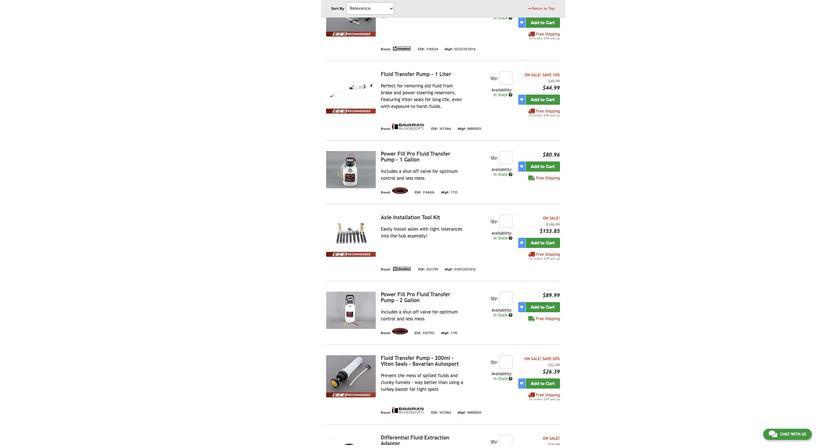 Task type: vqa. For each thing, say whether or not it's contained in the screenshot.


Task type: describe. For each thing, give the bounding box(es) containing it.
and inside prevent the mess of spilled fluids and clunky funnels - way better than using a turkey baster for tight spots
[[451, 373, 458, 378]]

into
[[381, 233, 389, 238]]

mfg#: 1745
[[441, 331, 458, 335]]

stock for $80.96
[[498, 172, 508, 177]]

hub
[[399, 233, 406, 238]]

us
[[802, 432, 807, 437]]

fluids
[[438, 373, 449, 378]]

better
[[424, 380, 437, 385]]

200ml
[[435, 355, 450, 361]]

1 orders from the top
[[534, 36, 543, 40]]

1 shipping from the top
[[545, 32, 560, 36]]

tool
[[394, 6, 402, 11]]

motive - corporate logo image for 1
[[392, 187, 408, 194]]

1 in from the top
[[494, 16, 497, 20]]

3673865
[[440, 411, 451, 415]]

seals
[[414, 97, 424, 102]]

availability: for $80.96
[[492, 167, 513, 172]]

even
[[452, 97, 462, 102]]

es#: for fluid transfer pump - 200ml - viton seals - bavarian autosport
[[432, 411, 438, 415]]

stock for $89.99
[[498, 313, 508, 317]]

mfg#: for axle installation tool kit
[[445, 268, 453, 271]]

fluid inside "fluid transfer pump - 200ml - viton seals - bavarian autosport"
[[381, 355, 393, 361]]

in for $89.99
[[494, 313, 497, 317]]

3673864
[[440, 127, 451, 131]]

free shipping for $89.99
[[536, 316, 560, 321]]

2
[[400, 297, 403, 303]]

add for add to wish list icon associated with 20%
[[531, 381, 540, 386]]

includes a shut-off valve for optimum control and less mess for 2
[[381, 309, 458, 321]]

motive - corporate logo image for 2
[[392, 328, 408, 334]]

axles
[[408, 226, 418, 232]]

return
[[532, 6, 543, 11]]

includes for power fill pro fluid transfer pump - 2 gallon
[[381, 309, 398, 315]]

qty: for on sale!
[[491, 219, 499, 224]]

differential
[[381, 435, 409, 441]]

tolerances
[[441, 226, 463, 232]]

valve for 1
[[421, 169, 431, 174]]

and down $37.49
[[550, 36, 556, 40]]

viton inside perfect for removing old fluid from brake and power steering reservoirs. featuring viton seals for long life, even with exposure to harsh fluids.
[[402, 97, 413, 102]]

1735
[[451, 191, 458, 194]]

and down $44.99
[[550, 113, 556, 117]]

great
[[381, 6, 393, 11]]

power fill pro fluid transfer pump - 1 gallon
[[381, 151, 451, 163]]

mfg#: 010012sch01a
[[445, 268, 476, 271]]

stock for on sale!
[[498, 236, 508, 240]]

availability: for on sale!                         save 20%
[[492, 372, 513, 376]]

spilled
[[423, 373, 437, 378]]

bav auto tools - corporate logo image for fluid transfer pump - 1 liter
[[392, 124, 425, 130]]

power for power fill pro fluid transfer pump - 1 gallon
[[381, 151, 396, 157]]

1 stock from the top
[[498, 16, 508, 20]]

and down 2 on the bottom left of the page
[[397, 316, 405, 321]]

5 shipping from the top
[[545, 316, 560, 321]]

with inside easily install axles with tight tolerances into the hub assembly!
[[420, 226, 429, 232]]

from
[[443, 83, 453, 88]]

schwaben - corporate logo image for es#: 3521794
[[392, 267, 412, 271]]

removing inside great tool for removing and refilling any type fluid
[[411, 6, 430, 11]]

and down $153.85
[[550, 257, 556, 260]]

transfer inside power fill pro fluid transfer pump - 1 gallon
[[431, 151, 451, 157]]

es#: 3521794
[[419, 268, 438, 271]]

availability: for on sale!
[[492, 231, 513, 236]]

old
[[425, 83, 431, 88]]

1 free shipping on orders $49 and up from the top
[[529, 32, 560, 40]]

3 add to wish list image from the top
[[520, 165, 524, 168]]

free shipping on orders $49 and up for 10%
[[529, 109, 560, 117]]

fluids.
[[429, 104, 442, 109]]

$153.85
[[540, 228, 560, 234]]

6 qty: from the top
[[491, 440, 499, 444]]

axle
[[381, 214, 392, 221]]

power fill pro fluid transfer pump - 2 gallon link
[[381, 291, 451, 303]]

fluid inside power fill pro fluid transfer pump - 1 gallon
[[417, 151, 429, 157]]

to for add to cart button corresponding to add to wish list icon for $153.85
[[541, 240, 545, 246]]

1745
[[451, 331, 458, 335]]

fluid inside perfect for removing old fluid from brake and power steering reservoirs. featuring viton seals for long life, even with exposure to harsh fluids.
[[433, 83, 442, 88]]

1 add to wish list image from the top
[[520, 21, 524, 24]]

for down steering
[[425, 97, 431, 102]]

stock for on sale!                         save 10%
[[498, 93, 508, 97]]

1 in stock from the top
[[494, 16, 509, 20]]

for up the power
[[397, 83, 403, 88]]

2 free from the top
[[536, 109, 544, 113]]

kit
[[434, 214, 440, 221]]

3 shipping from the top
[[545, 176, 560, 180]]

return to top
[[531, 6, 555, 11]]

harsh
[[417, 104, 428, 109]]

a for 1
[[399, 169, 402, 174]]

spots
[[428, 387, 439, 392]]

1 ecs tuning recommends this product. image from the top
[[326, 32, 376, 36]]

es#: 3673864
[[432, 127, 451, 131]]

sale! for $153.85
[[550, 216, 560, 221]]

mfg#: 022253sch01a
[[445, 47, 476, 51]]

es#: for axle installation tool kit
[[419, 268, 425, 271]]

ecs tuning recommends this product. image for fluid transfer pump - 200ml - viton seals - bavarian autosport
[[326, 393, 376, 397]]

of
[[418, 373, 422, 378]]

reservoirs.
[[435, 90, 456, 95]]

by
[[340, 6, 344, 11]]

add for first add to wish list icon from the top of the page
[[531, 20, 540, 25]]

010012sch01a
[[455, 268, 476, 271]]

assembly!
[[408, 233, 428, 238]]

20%
[[553, 357, 560, 361]]

and down power fill pro fluid transfer pump - 1 gallon link
[[397, 175, 405, 181]]

es#3168426 - 1735 - power fill pro fluid transfer pump - 1 gallon - includes a shut-off valve for optimum control and less mess - motive - audi bmw volkswagen mercedes benz mini porsche image
[[326, 151, 376, 188]]

free shipping for $80.96
[[536, 176, 560, 180]]

includes for power fill pro fluid transfer pump - 1 gallon
[[381, 169, 398, 174]]

$26.39
[[543, 369, 560, 375]]

and down $26.39
[[550, 397, 556, 401]]

exposure
[[391, 104, 410, 109]]

with inside 'link'
[[791, 432, 801, 437]]

3521794
[[426, 268, 438, 271]]

with inside perfect for removing old fluid from brake and power steering reservoirs. featuring viton seals for long life, even with exposure to harsh fluids.
[[381, 104, 390, 109]]

clunky
[[381, 380, 394, 385]]

to for add to cart button for add to wish list image
[[541, 304, 545, 310]]

power
[[403, 90, 415, 95]]

transfer inside power fill pro fluid transfer pump - 2 gallon
[[431, 291, 451, 298]]

great tool for removing and refilling any type fluid
[[381, 6, 464, 18]]

1 on from the top
[[529, 36, 533, 40]]

mfg#: b8800004
[[458, 411, 482, 415]]

on for 10%
[[529, 113, 533, 117]]

mfg#: for fluid transfer pump - 200ml - viton seals - bavarian autosport
[[458, 411, 466, 415]]

on sale!                         save 20% $32.99 $26.39
[[525, 357, 560, 375]]

fill for 2
[[398, 291, 405, 298]]

1 up from the top
[[557, 36, 560, 40]]

optimum for power fill pro fluid transfer pump - 1 gallon
[[440, 169, 458, 174]]

availability: for $89.99
[[492, 308, 513, 313]]

add to cart for first add to wish list icon from the top of the page's add to cart button
[[531, 20, 555, 25]]

1 inside power fill pro fluid transfer pump - 1 gallon
[[400, 157, 403, 163]]

4 free from the top
[[536, 252, 544, 257]]

differential fluid extraction adapter
[[381, 435, 450, 445]]

schwaben - corporate logo image for es#: 3184224
[[392, 47, 412, 50]]

funnels
[[396, 380, 411, 385]]

any
[[457, 6, 464, 11]]

fill for 1
[[398, 151, 405, 157]]

up for 10%
[[557, 113, 560, 117]]

easily
[[381, 226, 393, 232]]

turkey
[[381, 387, 394, 392]]

qty: for on sale!                         save 20%
[[491, 360, 499, 364]]

power fill pro fluid transfer pump - 1 gallon link
[[381, 151, 451, 163]]

5 free from the top
[[536, 316, 544, 321]]

$156.99
[[546, 222, 560, 227]]

in stock for on sale!
[[494, 236, 509, 240]]

on sale!
[[543, 436, 560, 441]]

save for $44.99
[[543, 73, 552, 77]]

in for on sale!
[[494, 236, 497, 240]]

mfg#: for power fill pro fluid transfer pump - 1 gallon
[[441, 191, 450, 194]]

fluid transfer pump - 1 liter
[[381, 71, 452, 77]]

off for 1
[[413, 169, 419, 174]]

add to wish list image for 10%
[[520, 98, 524, 101]]

sort
[[331, 6, 339, 11]]

brake
[[381, 90, 393, 95]]

pump inside power fill pro fluid transfer pump - 1 gallon
[[381, 157, 395, 163]]

pump inside "fluid transfer pump - 200ml - viton seals - bavarian autosport"
[[416, 355, 430, 361]]

installation
[[393, 214, 421, 221]]

add to cart for add to cart button associated with third add to wish list icon from the top of the page
[[531, 164, 555, 169]]

add to cart for add to cart button corresponding to add to wish list icon for $153.85
[[531, 240, 555, 246]]

$32.99
[[548, 363, 560, 367]]

in stock for on sale!                         save 20%
[[494, 377, 509, 381]]

- inside prevent the mess of spilled fluids and clunky funnels - way better than using a turkey baster for tight spots
[[412, 380, 414, 385]]

free shipping on orders $49 and up for $153.85
[[529, 252, 560, 260]]

pump inside power fill pro fluid transfer pump - 2 gallon
[[381, 297, 395, 303]]

fluid inside differential fluid extraction adapter
[[411, 435, 423, 441]]

gallon for 1
[[404, 157, 420, 163]]

long
[[433, 97, 441, 102]]

add for add to wish list image
[[531, 304, 540, 310]]

- inside power fill pro fluid transfer pump - 2 gallon
[[396, 297, 398, 303]]

perfect
[[381, 83, 396, 88]]

brand: for power fill pro fluid transfer pump - 2 gallon
[[381, 331, 391, 335]]

add to cart button for first add to wish list icon from the top of the page
[[526, 18, 560, 28]]

sale! for $44.99
[[531, 73, 542, 77]]

return to top link
[[529, 6, 555, 11]]

pro for 1
[[407, 151, 415, 157]]

chat
[[781, 432, 790, 437]]

qty: for $80.96
[[491, 156, 499, 160]]

add to cart button for add to wish list icon for $153.85
[[526, 238, 560, 248]]

steering
[[417, 90, 433, 95]]

bavarian
[[413, 361, 434, 367]]

using
[[449, 380, 460, 385]]

to for add to cart button associated with third add to wish list icon from the top of the page
[[541, 164, 545, 169]]

question circle image for on sale!                         save 20%
[[509, 377, 513, 381]]

1 brand: from the top
[[381, 47, 391, 51]]

to inside perfect for removing old fluid from brake and power steering reservoirs. featuring viton seals for long life, even with exposure to harsh fluids.
[[411, 104, 416, 109]]

prevent the mess of spilled fluids and clunky funnels - way better than using a turkey baster for tight spots
[[381, 373, 463, 392]]

cart for first add to wish list icon from the top of the page's add to cart button
[[546, 20, 555, 25]]

type
[[381, 13, 390, 18]]

free shipping on orders $49 and up for 20%
[[529, 393, 560, 401]]

for inside great tool for removing and refilling any type fluid
[[403, 6, 409, 11]]

question circle image for on sale!                         save 10%
[[509, 93, 513, 97]]

and inside perfect for removing old fluid from brake and power steering reservoirs. featuring viton seals for long life, even with exposure to harsh fluids.
[[394, 90, 401, 95]]

featuring
[[381, 97, 401, 102]]

add to wish list image for $153.85
[[520, 241, 524, 245]]

mfg#: left 022253sch01a
[[445, 47, 453, 51]]



Task type: locate. For each thing, give the bounding box(es) containing it.
for up 3168426
[[433, 169, 439, 174]]

1 includes a shut-off valve for optimum control and less mess from the top
[[381, 169, 458, 181]]

0 vertical spatial mess
[[415, 175, 425, 181]]

es#3673864 - b8800003 - fluid transfer pump - 1 liter - perfect for removing old fluid from brake and power steering reservoirs. featuring viton seals for long life, even with exposure to harsh fluids. - bav auto tools - audi bmw volkswagen mercedes benz mini porsche image
[[326, 71, 376, 109]]

fluid
[[392, 13, 401, 18], [433, 83, 442, 88]]

1 add to cart from the top
[[531, 20, 555, 25]]

2 $49.99 from the top
[[548, 79, 560, 83]]

removing up the power
[[405, 83, 423, 88]]

caret up image
[[529, 7, 531, 10]]

off for 2
[[413, 309, 419, 315]]

add to cart down $44.99
[[531, 97, 555, 102]]

free down $80.96
[[536, 176, 544, 180]]

3 in from the top
[[494, 172, 497, 177]]

add to cart button
[[526, 18, 560, 28], [526, 95, 560, 105], [526, 161, 560, 172], [526, 238, 560, 248], [526, 302, 560, 312], [526, 378, 560, 389]]

in stock for on sale!                         save 10%
[[494, 93, 509, 97]]

1 vertical spatial tight
[[417, 387, 427, 392]]

free shipping on orders $49 and up down $37.49
[[529, 32, 560, 40]]

es#3184224 - 022253sch01a - schwaben fluid suction/fill pump - great tool for removing and refilling any type fluid - schwaben - audi bmw volkswagen mercedes benz mini porsche image
[[326, 0, 376, 32]]

brand: for axle installation tool kit
[[381, 268, 391, 271]]

1 vertical spatial a
[[399, 309, 402, 315]]

2 optimum from the top
[[440, 309, 458, 315]]

0 vertical spatial motive - corporate logo image
[[392, 187, 408, 194]]

brand:
[[381, 47, 391, 51], [381, 127, 391, 131], [381, 191, 391, 194], [381, 268, 391, 271], [381, 331, 391, 335], [381, 411, 391, 415]]

0 vertical spatial optimum
[[440, 169, 458, 174]]

on inside on sale!                         save 10% $49.99 $44.99
[[525, 73, 530, 77]]

2 shut- from the top
[[403, 309, 413, 315]]

to for first add to wish list icon from the top of the page's add to cart button
[[541, 20, 545, 25]]

1 free from the top
[[536, 32, 544, 36]]

2 vertical spatial with
[[791, 432, 801, 437]]

question circle image for on sale!
[[509, 236, 513, 240]]

question circle image
[[509, 16, 513, 20], [509, 313, 513, 317]]

power
[[381, 151, 396, 157], [381, 291, 396, 298]]

0 horizontal spatial 1
[[400, 157, 403, 163]]

1 vertical spatial pro
[[407, 291, 415, 298]]

bav auto tools - corporate logo image down the exposure
[[392, 124, 425, 130]]

brand: for power fill pro fluid transfer pump - 1 gallon
[[381, 191, 391, 194]]

mess up es#: 2207922 on the right of the page
[[415, 316, 425, 321]]

2 bav auto tools - corporate logo image from the top
[[392, 408, 425, 414]]

0 vertical spatial includes a shut-off valve for optimum control and less mess
[[381, 169, 458, 181]]

up for $153.85
[[557, 257, 560, 260]]

shut- for 2
[[403, 309, 413, 315]]

add to cart button down $89.99
[[526, 302, 560, 312]]

es#3673834 - b3300000 - differential fluid extraction adapter  - for cars without a differential drain plug - bav auto tools - audi bmw volkswagen mercedes benz mini porsche image
[[326, 435, 376, 445]]

free shipping on orders $49 and up down $153.85
[[529, 252, 560, 260]]

2207922
[[423, 331, 435, 335]]

es#3521794 - 010012sch01a - axle installation tool kit - easily install axles with tight tolerances into the hub assembly! - schwaben - audi bmw volkswagen mercedes benz mini porsche image
[[326, 215, 376, 252]]

than
[[439, 380, 448, 385]]

1 vertical spatial schwaben - corporate logo image
[[392, 267, 412, 271]]

0 vertical spatial fluid
[[392, 13, 401, 18]]

es#: 3184224
[[419, 47, 438, 51]]

tight inside prevent the mess of spilled fluids and clunky funnels - way better than using a turkey baster for tight spots
[[417, 387, 427, 392]]

add to wish list image
[[520, 306, 524, 309]]

1 horizontal spatial viton
[[402, 97, 413, 102]]

question circle image for $80.96
[[509, 173, 513, 176]]

0 horizontal spatial viton
[[381, 361, 394, 367]]

off
[[413, 169, 419, 174], [413, 309, 419, 315]]

includes a shut-off valve for optimum control and less mess
[[381, 169, 458, 181], [381, 309, 458, 321]]

removing
[[411, 6, 430, 11], [405, 83, 423, 88]]

3184224
[[426, 47, 438, 51]]

1 add from the top
[[531, 20, 540, 25]]

1 vertical spatial less
[[406, 316, 413, 321]]

1 vertical spatial viton
[[381, 361, 394, 367]]

$49 for $153.85
[[544, 257, 549, 260]]

up down $37.49
[[557, 36, 560, 40]]

cart for add to cart button corresponding to 10% add to wish list icon
[[546, 97, 555, 102]]

add to cart down $26.39
[[531, 381, 555, 386]]

3 orders from the top
[[534, 257, 543, 260]]

orders for 10%
[[534, 113, 543, 117]]

a for 2
[[399, 309, 402, 315]]

$37.49
[[543, 8, 560, 14]]

5 in from the top
[[494, 313, 497, 317]]

es#: left 3521794 in the bottom of the page
[[419, 268, 425, 271]]

fluid transfer pump - 200ml - viton seals - bavarian autosport link
[[381, 355, 459, 367]]

add to cart down $89.99
[[531, 304, 555, 310]]

add for 10% add to wish list icon
[[531, 97, 540, 102]]

1 vertical spatial power
[[381, 291, 396, 298]]

less down power fill pro fluid transfer pump - 1 gallon
[[406, 175, 413, 181]]

1 free shipping from the top
[[536, 176, 560, 180]]

on for $153.85
[[543, 216, 549, 221]]

1 question circle image from the top
[[509, 16, 513, 20]]

free down return to top link
[[536, 32, 544, 36]]

4 add to wish list image from the top
[[520, 241, 524, 245]]

1 horizontal spatial the
[[398, 373, 405, 378]]

1 vertical spatial fill
[[398, 291, 405, 298]]

1 save from the top
[[543, 73, 552, 77]]

6 add to cart from the top
[[531, 381, 555, 386]]

2 less from the top
[[406, 316, 413, 321]]

5 add from the top
[[531, 304, 540, 310]]

-
[[432, 71, 434, 77], [396, 157, 398, 163], [396, 297, 398, 303], [432, 355, 434, 361], [452, 355, 454, 361], [409, 361, 411, 367], [412, 380, 414, 385]]

2 add to cart button from the top
[[526, 95, 560, 105]]

5 add to wish list image from the top
[[520, 382, 524, 385]]

pro for 2
[[407, 291, 415, 298]]

1 vertical spatial optimum
[[440, 309, 458, 315]]

schwaben - corporate logo image
[[392, 47, 412, 50], [392, 267, 412, 271]]

$49.99 inside on sale!                         save 10% $49.99 $44.99
[[548, 79, 560, 83]]

to down seals
[[411, 104, 416, 109]]

2 free shipping on orders $49 and up from the top
[[529, 109, 560, 117]]

for up 2207922
[[433, 309, 439, 315]]

control for power fill pro fluid transfer pump - 2 gallon
[[381, 316, 396, 321]]

b8800003
[[468, 127, 482, 131]]

mfg#: 1735
[[441, 191, 458, 194]]

optimum
[[440, 169, 458, 174], [440, 309, 458, 315]]

free
[[536, 32, 544, 36], [536, 109, 544, 113], [536, 176, 544, 180], [536, 252, 544, 257], [536, 316, 544, 321], [536, 393, 544, 397]]

0 vertical spatial off
[[413, 169, 419, 174]]

to down $26.39
[[541, 381, 545, 386]]

add to cart button down $153.85
[[526, 238, 560, 248]]

gallon
[[404, 157, 420, 163], [404, 297, 420, 303]]

includes a shut-off valve for optimum control and less mess for 1
[[381, 169, 458, 181]]

$89.99
[[543, 292, 560, 299]]

2 stock from the top
[[498, 93, 508, 97]]

shipping down $44.99
[[545, 109, 560, 113]]

$80.96
[[543, 152, 560, 158]]

up down $26.39
[[557, 397, 560, 401]]

1 vertical spatial mess
[[415, 316, 425, 321]]

bav auto tools - corporate logo image
[[392, 124, 425, 130], [392, 408, 425, 414]]

2 motive - corporate logo image from the top
[[392, 328, 408, 334]]

es#: left 3184224 at right top
[[419, 47, 425, 51]]

5 add to cart button from the top
[[526, 302, 560, 312]]

the inside prevent the mess of spilled fluids and clunky funnels - way better than using a turkey baster for tight spots
[[398, 373, 405, 378]]

on for 20%
[[529, 397, 533, 401]]

sale! inside on sale!                         save 10% $49.99 $44.99
[[531, 73, 542, 77]]

fluid inside power fill pro fluid transfer pump - 2 gallon
[[417, 291, 429, 298]]

extraction
[[425, 435, 450, 441]]

mfg#: b8800003
[[458, 127, 482, 131]]

in
[[494, 16, 497, 20], [494, 93, 497, 97], [494, 172, 497, 177], [494, 236, 497, 240], [494, 313, 497, 317], [494, 377, 497, 381]]

2 power from the top
[[381, 291, 396, 298]]

0 vertical spatial fill
[[398, 151, 405, 157]]

2 shipping from the top
[[545, 109, 560, 113]]

viton inside "fluid transfer pump - 200ml - viton seals - bavarian autosport"
[[381, 361, 394, 367]]

with up assembly!
[[420, 226, 429, 232]]

0 vertical spatial the
[[391, 233, 397, 238]]

ecs tuning recommends this product. image for fluid transfer pump - 1 liter
[[326, 109, 376, 114]]

1 vertical spatial gallon
[[404, 297, 420, 303]]

save inside the on sale!                         save 20% $32.99 $26.39
[[543, 357, 552, 361]]

install
[[394, 226, 407, 232]]

with left us
[[791, 432, 801, 437]]

0 vertical spatial free shipping
[[536, 176, 560, 180]]

cart down $153.85
[[546, 240, 555, 246]]

6 add from the top
[[531, 381, 540, 386]]

1 qty: from the top
[[491, 76, 499, 81]]

a right using
[[461, 380, 463, 385]]

0 vertical spatial less
[[406, 175, 413, 181]]

with down featuring
[[381, 104, 390, 109]]

- inside power fill pro fluid transfer pump - 1 gallon
[[396, 157, 398, 163]]

1 control from the top
[[381, 175, 396, 181]]

None number field
[[500, 0, 513, 7], [500, 71, 513, 84], [500, 151, 513, 164], [500, 215, 513, 228], [500, 292, 513, 305], [500, 355, 513, 368], [500, 435, 513, 445], [500, 0, 513, 7], [500, 71, 513, 84], [500, 151, 513, 164], [500, 215, 513, 228], [500, 292, 513, 305], [500, 355, 513, 368], [500, 435, 513, 445]]

add to cart for add to cart button associated with add to wish list icon associated with 20%
[[531, 381, 555, 386]]

2 save from the top
[[543, 357, 552, 361]]

1 vertical spatial fluid
[[433, 83, 442, 88]]

2 vertical spatial a
[[461, 380, 463, 385]]

4 question circle image from the top
[[509, 377, 513, 381]]

$49
[[544, 36, 549, 40], [544, 113, 549, 117], [544, 257, 549, 260], [544, 397, 549, 401]]

1 shut- from the top
[[403, 169, 413, 174]]

$49 for 10%
[[544, 113, 549, 117]]

add to cart button down $80.96
[[526, 161, 560, 172]]

to down $44.99
[[541, 97, 545, 102]]

1 $49 from the top
[[544, 36, 549, 40]]

0 vertical spatial viton
[[402, 97, 413, 102]]

save
[[543, 73, 552, 77], [543, 357, 552, 361]]

a inside prevent the mess of spilled fluids and clunky funnels - way better than using a turkey baster for tight spots
[[461, 380, 463, 385]]

1 vertical spatial 1
[[400, 157, 403, 163]]

viton up prevent
[[381, 361, 394, 367]]

1 vertical spatial valve
[[421, 309, 431, 315]]

comments image
[[769, 430, 778, 438]]

b8800004
[[468, 411, 482, 415]]

add to cart button down $26.39
[[526, 378, 560, 389]]

1 vertical spatial with
[[420, 226, 429, 232]]

in for on sale!                         save 20%
[[494, 377, 497, 381]]

4 brand: from the top
[[381, 268, 391, 271]]

power fill pro fluid transfer pump - 2 gallon
[[381, 291, 451, 303]]

1 vertical spatial the
[[398, 373, 405, 378]]

6 free from the top
[[536, 393, 544, 397]]

2 vertical spatial mess
[[406, 373, 416, 378]]

es#: 3168426
[[415, 191, 435, 194]]

for inside prevent the mess of spilled fluids and clunky funnels - way better than using a turkey baster for tight spots
[[410, 387, 416, 392]]

2 availability: from the top
[[492, 167, 513, 172]]

removing inside perfect for removing old fluid from brake and power steering reservoirs. featuring viton seals for long life, even with exposure to harsh fluids.
[[405, 83, 423, 88]]

on for $26.39
[[525, 357, 530, 361]]

control for power fill pro fluid transfer pump - 1 gallon
[[381, 175, 396, 181]]

1 pro from the top
[[407, 151, 415, 157]]

power for power fill pro fluid transfer pump - 2 gallon
[[381, 291, 396, 298]]

less for 1
[[406, 175, 413, 181]]

3 qty: from the top
[[491, 219, 499, 224]]

2 add to wish list image from the top
[[520, 98, 524, 101]]

differential fluid extraction adapter link
[[381, 435, 450, 445]]

ecs tuning recommends this product. image
[[326, 32, 376, 36], [326, 109, 376, 114], [326, 252, 376, 257], [326, 393, 376, 397]]

stock
[[498, 16, 508, 20], [498, 93, 508, 97], [498, 172, 508, 177], [498, 236, 508, 240], [498, 313, 508, 317], [498, 377, 508, 381]]

0 vertical spatial shut-
[[403, 169, 413, 174]]

and
[[431, 6, 438, 11], [550, 36, 556, 40], [394, 90, 401, 95], [550, 113, 556, 117], [397, 175, 405, 181], [550, 257, 556, 260], [397, 316, 405, 321], [451, 373, 458, 378], [550, 397, 556, 401]]

1 vertical spatial free shipping
[[536, 316, 560, 321]]

up
[[557, 36, 560, 40], [557, 113, 560, 117], [557, 257, 560, 260], [557, 397, 560, 401]]

fluid right the 'old'
[[433, 83, 442, 88]]

bav auto tools - corporate logo image down baster
[[392, 408, 425, 414]]

cart
[[546, 20, 555, 25], [546, 97, 555, 102], [546, 164, 555, 169], [546, 240, 555, 246], [546, 304, 555, 310], [546, 381, 555, 386]]

$49.99 inside "$49.99 $37.49"
[[548, 2, 560, 6]]

top
[[549, 6, 555, 11]]

add to cart for add to cart button corresponding to 10% add to wish list icon
[[531, 97, 555, 102]]

power inside power fill pro fluid transfer pump - 1 gallon
[[381, 151, 396, 157]]

valve
[[421, 169, 431, 174], [421, 309, 431, 315]]

and inside great tool for removing and refilling any type fluid
[[431, 6, 438, 11]]

es#2207922 - 1745 - power fill pro fluid transfer pump - 2 gallon  - includes a shut-off valve for optimum control and less mess - motive - audi bmw volkswagen mercedes benz mini porsche image
[[326, 292, 376, 329]]

cart down $26.39
[[546, 381, 555, 386]]

0 vertical spatial save
[[543, 73, 552, 77]]

0 horizontal spatial with
[[381, 104, 390, 109]]

1 vertical spatial off
[[413, 309, 419, 315]]

0 vertical spatial tight
[[430, 226, 440, 232]]

off down power fill pro fluid transfer pump - 2 gallon "link"
[[413, 309, 419, 315]]

refilling
[[440, 6, 456, 11]]

5 in stock from the top
[[494, 313, 509, 317]]

add to cart button down $44.99
[[526, 95, 560, 105]]

4 up from the top
[[557, 397, 560, 401]]

in stock for $89.99
[[494, 313, 509, 317]]

easily install axles with tight tolerances into the hub assembly!
[[381, 226, 463, 238]]

2 orders from the top
[[534, 113, 543, 117]]

gallon inside power fill pro fluid transfer pump - 2 gallon
[[404, 297, 420, 303]]

$49.99 down 10%
[[548, 79, 560, 83]]

mess inside prevent the mess of spilled fluids and clunky funnels - way better than using a turkey baster for tight spots
[[406, 373, 416, 378]]

1 horizontal spatial 1
[[435, 71, 438, 77]]

2 off from the top
[[413, 309, 419, 315]]

free down $26.39
[[536, 393, 544, 397]]

0 vertical spatial valve
[[421, 169, 431, 174]]

and up using
[[451, 373, 458, 378]]

1 includes from the top
[[381, 169, 398, 174]]

adapter
[[381, 441, 401, 445]]

cart for add to cart button corresponding to add to wish list icon for $153.85
[[546, 240, 555, 246]]

1 availability: from the top
[[492, 88, 513, 92]]

save left 10%
[[543, 73, 552, 77]]

fluid inside great tool for removing and refilling any type fluid
[[392, 13, 401, 18]]

a down power fill pro fluid transfer pump - 1 gallon
[[399, 169, 402, 174]]

to inside return to top link
[[544, 6, 548, 11]]

on inside on sale! $156.99 $153.85
[[543, 216, 549, 221]]

sale! inside the on sale!                         save 20% $32.99 $26.39
[[531, 357, 542, 361]]

mess for 1
[[415, 175, 425, 181]]

3 free from the top
[[536, 176, 544, 180]]

fluid transfer pump - 1 liter link
[[381, 71, 452, 77]]

3168426
[[423, 191, 435, 194]]

free down $44.99
[[536, 109, 544, 113]]

add for add to wish list icon for $153.85
[[531, 240, 540, 246]]

5 availability: from the top
[[492, 372, 513, 376]]

in for on sale!                         save 10%
[[494, 93, 497, 97]]

2 pro from the top
[[407, 291, 415, 298]]

1 question circle image from the top
[[509, 93, 513, 97]]

cart down $89.99
[[546, 304, 555, 310]]

1 vertical spatial save
[[543, 357, 552, 361]]

6 shipping from the top
[[545, 393, 560, 397]]

1 valve from the top
[[421, 169, 431, 174]]

3 on from the top
[[529, 257, 533, 260]]

1
[[435, 71, 438, 77], [400, 157, 403, 163]]

baster
[[396, 387, 408, 392]]

shut- down power fill pro fluid transfer pump - 2 gallon "link"
[[403, 309, 413, 315]]

5 brand: from the top
[[381, 331, 391, 335]]

free shipping on orders $49 and up
[[529, 32, 560, 40], [529, 109, 560, 117], [529, 252, 560, 260], [529, 393, 560, 401]]

1 fill from the top
[[398, 151, 405, 157]]

in stock
[[494, 16, 509, 20], [494, 93, 509, 97], [494, 172, 509, 177], [494, 236, 509, 240], [494, 313, 509, 317], [494, 377, 509, 381]]

1 horizontal spatial tight
[[430, 226, 440, 232]]

es#: for power fill pro fluid transfer pump - 2 gallon
[[415, 331, 422, 335]]

4 free shipping on orders $49 and up from the top
[[529, 393, 560, 401]]

0 vertical spatial gallon
[[404, 157, 420, 163]]

mfg#: left 010012sch01a
[[445, 268, 453, 271]]

the inside easily install axles with tight tolerances into the hub assembly!
[[391, 233, 397, 238]]

add
[[531, 20, 540, 25], [531, 97, 540, 102], [531, 164, 540, 169], [531, 240, 540, 246], [531, 304, 540, 310], [531, 381, 540, 386]]

motive - corporate logo image
[[392, 187, 408, 194], [392, 328, 408, 334]]

save for $26.39
[[543, 357, 552, 361]]

the
[[391, 233, 397, 238], [398, 373, 405, 378]]

add to cart button for 10% add to wish list icon
[[526, 95, 560, 105]]

pro
[[407, 151, 415, 157], [407, 291, 415, 298]]

for right tool
[[403, 6, 409, 11]]

shut- down power fill pro fluid transfer pump - 1 gallon link
[[403, 169, 413, 174]]

removing right tool
[[411, 6, 430, 11]]

stock for on sale!                         save 20%
[[498, 377, 508, 381]]

free down $153.85
[[536, 252, 544, 257]]

1 cart from the top
[[546, 20, 555, 25]]

2 horizontal spatial with
[[791, 432, 801, 437]]

mfg#: left b8800003
[[458, 127, 466, 131]]

viton
[[402, 97, 413, 102], [381, 361, 394, 367]]

free shipping on orders $49 and up down $26.39
[[529, 393, 560, 401]]

for down way
[[410, 387, 416, 392]]

$44.99
[[543, 85, 560, 91]]

0 vertical spatial schwaben - corporate logo image
[[392, 47, 412, 50]]

mess for 2
[[415, 316, 425, 321]]

1 add to cart button from the top
[[526, 18, 560, 28]]

0 vertical spatial $49.99
[[548, 2, 560, 6]]

3 free shipping on orders $49 and up from the top
[[529, 252, 560, 260]]

cart down $80.96
[[546, 164, 555, 169]]

es#:
[[419, 47, 425, 51], [432, 127, 438, 131], [415, 191, 422, 194], [419, 268, 425, 271], [415, 331, 422, 335], [432, 411, 438, 415]]

in for $80.96
[[494, 172, 497, 177]]

liter
[[440, 71, 452, 77]]

2 add to cart from the top
[[531, 97, 555, 102]]

add to cart down $153.85
[[531, 240, 555, 246]]

shipping down $89.99
[[545, 316, 560, 321]]

tight inside easily install axles with tight tolerances into the hub assembly!
[[430, 226, 440, 232]]

$49.99 $37.49
[[543, 2, 560, 14]]

1 horizontal spatial with
[[420, 226, 429, 232]]

add to cart down $80.96
[[531, 164, 555, 169]]

4 add from the top
[[531, 240, 540, 246]]

0 vertical spatial removing
[[411, 6, 430, 11]]

0 vertical spatial 1
[[435, 71, 438, 77]]

6 add to cart button from the top
[[526, 378, 560, 389]]

orders
[[534, 36, 543, 40], [534, 113, 543, 117], [534, 257, 543, 260], [534, 397, 543, 401]]

0 horizontal spatial fluid
[[392, 13, 401, 18]]

shipping down $80.96
[[545, 176, 560, 180]]

0 vertical spatial question circle image
[[509, 16, 513, 20]]

0 vertical spatial with
[[381, 104, 390, 109]]

mfg#: for power fill pro fluid transfer pump - 2 gallon
[[441, 331, 450, 335]]

to down $153.85
[[541, 240, 545, 246]]

mfg#: left 1745
[[441, 331, 450, 335]]

shut- for 1
[[403, 169, 413, 174]]

2 $49 from the top
[[544, 113, 549, 117]]

1 vertical spatial motive - corporate logo image
[[392, 328, 408, 334]]

3 ecs tuning recommends this product. image from the top
[[326, 252, 376, 257]]

3 add to cart button from the top
[[526, 161, 560, 172]]

0 vertical spatial includes
[[381, 169, 398, 174]]

free shipping down $80.96
[[536, 176, 560, 180]]

on sale! $156.99 $153.85
[[540, 216, 560, 234]]

orders down return
[[534, 36, 543, 40]]

includes
[[381, 169, 398, 174], [381, 309, 398, 315]]

pro inside power fill pro fluid transfer pump - 2 gallon
[[407, 291, 415, 298]]

1 off from the top
[[413, 169, 419, 174]]

022253sch01a
[[455, 47, 476, 51]]

optimum up mfg#: 1745 at the right of the page
[[440, 309, 458, 315]]

optimum for power fill pro fluid transfer pump - 2 gallon
[[440, 309, 458, 315]]

0 vertical spatial power
[[381, 151, 396, 157]]

orders for 20%
[[534, 397, 543, 401]]

$49 down $26.39
[[544, 397, 549, 401]]

add to cart button for add to wish list icon associated with 20%
[[526, 378, 560, 389]]

off down power fill pro fluid transfer pump - 1 gallon link
[[413, 169, 419, 174]]

sale!
[[531, 73, 542, 77], [550, 216, 560, 221], [531, 357, 542, 361], [550, 436, 560, 441]]

fill inside power fill pro fluid transfer pump - 2 gallon
[[398, 291, 405, 298]]

2 gallon from the top
[[404, 297, 420, 303]]

1 vertical spatial bav auto tools - corporate logo image
[[392, 408, 425, 414]]

4 orders from the top
[[534, 397, 543, 401]]

$49 down $153.85
[[544, 257, 549, 260]]

fluid transfer pump - 200ml - viton seals - bavarian autosport
[[381, 355, 459, 367]]

1 vertical spatial includes
[[381, 309, 398, 315]]

es#: for power fill pro fluid transfer pump - 1 gallon
[[415, 191, 422, 194]]

mfg#: left b8800004 at the right bottom of the page
[[458, 411, 466, 415]]

4 $49 from the top
[[544, 397, 549, 401]]

question circle image
[[509, 93, 513, 97], [509, 173, 513, 176], [509, 236, 513, 240], [509, 377, 513, 381]]

save left 20%
[[543, 357, 552, 361]]

axle installation tool kit
[[381, 214, 440, 221]]

0 horizontal spatial tight
[[417, 387, 427, 392]]

add to wish list image
[[520, 21, 524, 24], [520, 98, 524, 101], [520, 165, 524, 168], [520, 241, 524, 245], [520, 382, 524, 385]]

0 vertical spatial a
[[399, 169, 402, 174]]

4 shipping from the top
[[545, 252, 560, 257]]

brand: for fluid transfer pump - 1 liter
[[381, 127, 391, 131]]

es#3673865 - b8800004 - fluid transfer pump - 200ml - viton seals - bavarian autosport - prevent the mess of spilled fluids and clunky funnels - way better than using a turkey baster for tight spots - bav auto tools - audi bmw volkswagen mercedes benz mini porsche image
[[326, 355, 376, 393]]

to left "top"
[[544, 6, 548, 11]]

0 vertical spatial control
[[381, 175, 396, 181]]

up down $44.99
[[557, 113, 560, 117]]

0 horizontal spatial the
[[391, 233, 397, 238]]

1 gallon from the top
[[404, 157, 420, 163]]

3 add from the top
[[531, 164, 540, 169]]

1 vertical spatial question circle image
[[509, 313, 513, 317]]

tight down way
[[417, 387, 427, 392]]

save inside on sale!                         save 10% $49.99 $44.99
[[543, 73, 552, 77]]

to down $89.99
[[541, 304, 545, 310]]

1 schwaben - corporate logo image from the top
[[392, 47, 412, 50]]

1 horizontal spatial fluid
[[433, 83, 442, 88]]

10%
[[553, 73, 560, 77]]

up down $153.85
[[557, 257, 560, 260]]

and left refilling
[[431, 6, 438, 11]]

4 in stock from the top
[[494, 236, 509, 240]]

add to cart button down return to top
[[526, 18, 560, 28]]

1 vertical spatial control
[[381, 316, 396, 321]]

1 power from the top
[[381, 151, 396, 157]]

seals
[[395, 361, 408, 367]]

4 add to cart from the top
[[531, 240, 555, 246]]

cart down $37.49
[[546, 20, 555, 25]]

2 valve from the top
[[421, 309, 431, 315]]

gallon for 2
[[404, 297, 420, 303]]

2 question circle image from the top
[[509, 313, 513, 317]]

0 vertical spatial pro
[[407, 151, 415, 157]]

less down power fill pro fluid transfer pump - 2 gallon "link"
[[406, 316, 413, 321]]

availability: for on sale!                         save 10%
[[492, 88, 513, 92]]

2 ecs tuning recommends this product. image from the top
[[326, 109, 376, 114]]

qty:
[[491, 76, 499, 81], [491, 156, 499, 160], [491, 219, 499, 224], [491, 296, 499, 301], [491, 360, 499, 364], [491, 440, 499, 444]]

mess
[[415, 175, 425, 181], [415, 316, 425, 321], [406, 373, 416, 378]]

6 cart from the top
[[546, 381, 555, 386]]

3 in stock from the top
[[494, 172, 509, 177]]

2 in stock from the top
[[494, 93, 509, 97]]

2 add from the top
[[531, 97, 540, 102]]

3 $49 from the top
[[544, 257, 549, 260]]

shipping down $153.85
[[545, 252, 560, 257]]

in stock for $80.96
[[494, 172, 509, 177]]

5 qty: from the top
[[491, 360, 499, 364]]

2 brand: from the top
[[381, 127, 391, 131]]

1 vertical spatial $49.99
[[548, 79, 560, 83]]

up for 20%
[[557, 397, 560, 401]]

6 stock from the top
[[498, 377, 508, 381]]

gallon inside power fill pro fluid transfer pump - 1 gallon
[[404, 157, 420, 163]]

pro inside power fill pro fluid transfer pump - 1 gallon
[[407, 151, 415, 157]]

on sale!                         save 10% $49.99 $44.99
[[525, 73, 560, 91]]

es#: left 3673865
[[432, 411, 438, 415]]

mess left of
[[406, 373, 416, 378]]

mess up es#: 3168426
[[415, 175, 425, 181]]

qty: for $89.99
[[491, 296, 499, 301]]

viton down the power
[[402, 97, 413, 102]]

autosport
[[435, 361, 459, 367]]

orders down $26.39
[[534, 397, 543, 401]]

transfer inside "fluid transfer pump - 200ml - viton seals - bavarian autosport"
[[395, 355, 415, 361]]

$49.99 up $37.49
[[548, 2, 560, 6]]

orders for $153.85
[[534, 257, 543, 260]]

1 vertical spatial includes a shut-off valve for optimum control and less mess
[[381, 309, 458, 321]]

includes a shut-off valve for optimum control and less mess down power fill pro fluid transfer pump - 1 gallon link
[[381, 169, 458, 181]]

2 on from the top
[[529, 113, 533, 117]]

es#: left 2207922
[[415, 331, 422, 335]]

es#: left 3673864
[[432, 127, 438, 131]]

to down $80.96
[[541, 164, 545, 169]]

1 $49.99 from the top
[[548, 2, 560, 6]]

add to wish list image for 20%
[[520, 382, 524, 385]]

sale! for $26.39
[[531, 357, 542, 361]]

fill inside power fill pro fluid transfer pump - 1 gallon
[[398, 151, 405, 157]]

6 in from the top
[[494, 377, 497, 381]]

brand: for fluid transfer pump - 200ml - viton seals - bavarian autosport
[[381, 411, 391, 415]]

1 vertical spatial shut-
[[403, 309, 413, 315]]

power inside power fill pro fluid transfer pump - 2 gallon
[[381, 291, 396, 298]]

includes down power fill pro fluid transfer pump - 1 gallon link
[[381, 169, 398, 174]]

cart for add to cart button for add to wish list image
[[546, 304, 555, 310]]

qty: for on sale!                         save 10%
[[491, 76, 499, 81]]

es#: left 3168426
[[415, 191, 422, 194]]

add for third add to wish list icon from the top of the page
[[531, 164, 540, 169]]

2 free shipping from the top
[[536, 316, 560, 321]]

perfect for removing old fluid from brake and power steering reservoirs. featuring viton seals for long life, even with exposure to harsh fluids.
[[381, 83, 462, 109]]

to down return to top
[[541, 20, 545, 25]]

on inside the on sale!                         save 20% $32.99 $26.39
[[525, 357, 530, 361]]

free down $89.99
[[536, 316, 544, 321]]

tight down kit
[[430, 226, 440, 232]]

on
[[529, 36, 533, 40], [529, 113, 533, 117], [529, 257, 533, 260], [529, 397, 533, 401]]

to for add to cart button associated with add to wish list icon associated with 20%
[[541, 381, 545, 386]]

fluid down tool
[[392, 13, 401, 18]]

add to cart button for third add to wish list icon from the top of the page
[[526, 161, 560, 172]]

sale! inside on sale! $156.99 $153.85
[[550, 216, 560, 221]]

1 vertical spatial removing
[[405, 83, 423, 88]]

transfer
[[395, 71, 415, 77], [431, 151, 451, 157], [431, 291, 451, 298], [395, 355, 415, 361]]

0 vertical spatial bav auto tools - corporate logo image
[[392, 124, 425, 130]]

axle installation tool kit link
[[381, 214, 440, 221]]

ecs tuning recommends this product. image for axle installation tool kit
[[326, 252, 376, 257]]

includes down power fill pro fluid transfer pump - 2 gallon
[[381, 309, 398, 315]]

4 availability: from the top
[[492, 308, 513, 313]]



